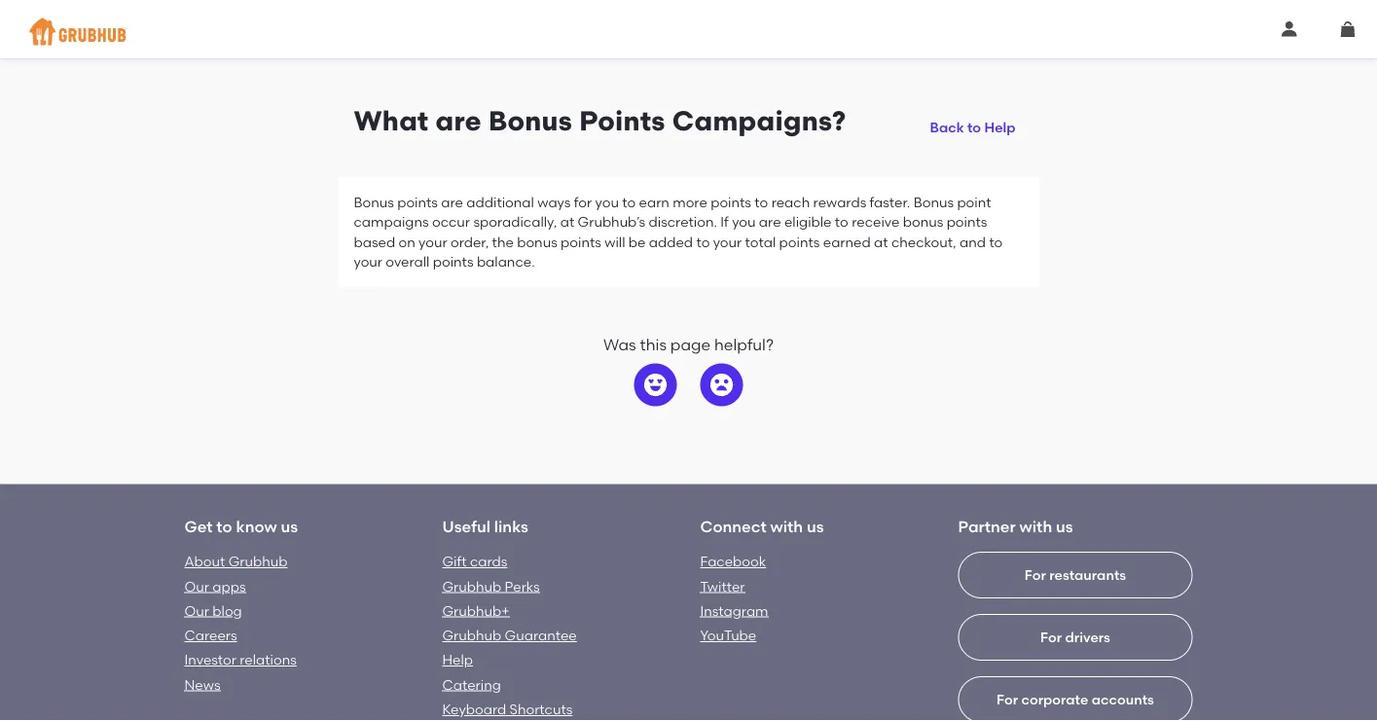 Task type: describe. For each thing, give the bounding box(es) containing it.
1 horizontal spatial at
[[874, 233, 888, 250]]

points up if
[[711, 194, 751, 210]]

1 horizontal spatial help
[[984, 119, 1016, 136]]

for restaurants
[[1025, 567, 1126, 583]]

keyboard
[[442, 701, 506, 718]]

for restaurants link
[[958, 552, 1193, 721]]

grubhub+ link
[[442, 603, 510, 619]]

order,
[[451, 233, 489, 250]]

this page was not helpful image
[[710, 373, 733, 397]]

points left will on the top left
[[561, 233, 601, 250]]

us for connect with us
[[807, 517, 824, 536]]

instagram link
[[700, 603, 768, 619]]

restaurants
[[1049, 567, 1126, 583]]

gift cards link
[[442, 553, 507, 570]]

links
[[494, 517, 528, 536]]

to down rewards
[[835, 214, 849, 230]]

occur
[[432, 214, 470, 230]]

facebook link
[[700, 553, 766, 570]]

what are bonus points campaigns?
[[354, 105, 846, 137]]

facebook
[[700, 553, 766, 570]]

bonus points are additional ways for you to earn more points to reach rewards faster. bonus point campaigns occur sporadically, at grubhub's discretion. if you are eligible to receive bonus points based on your order, the bonus points will be added to your total points earned at checkout, and to your overall points balance.
[[354, 194, 1003, 270]]

instagram
[[700, 603, 768, 619]]

sporadically,
[[473, 214, 557, 230]]

for drivers link
[[958, 614, 1193, 721]]

eligible
[[784, 214, 832, 230]]

this page was helpful image
[[644, 373, 667, 397]]

ways
[[538, 194, 571, 210]]

twitter link
[[700, 578, 745, 594]]

0 horizontal spatial your
[[354, 253, 382, 270]]

to inside back to help link
[[967, 119, 981, 136]]

careers link
[[184, 627, 237, 644]]

back
[[930, 119, 964, 136]]

news link
[[184, 676, 220, 693]]

campaigns
[[354, 214, 429, 230]]

gift
[[442, 553, 467, 570]]

partner with us
[[958, 517, 1073, 536]]

small image
[[1340, 21, 1356, 37]]

2 our from the top
[[184, 603, 209, 619]]

1 horizontal spatial bonus
[[489, 105, 572, 137]]

help link
[[442, 652, 473, 668]]

1 horizontal spatial bonus
[[903, 214, 943, 230]]

shortcuts
[[510, 701, 573, 718]]

facebook twitter instagram youtube
[[700, 553, 768, 644]]

rewards
[[813, 194, 866, 210]]

with for partner
[[1020, 517, 1052, 536]]

guarantee
[[505, 627, 577, 644]]

grubhub+
[[442, 603, 510, 619]]

this
[[640, 335, 667, 354]]

1 our from the top
[[184, 578, 209, 594]]

0 vertical spatial are
[[436, 105, 482, 137]]

helpful?
[[714, 335, 774, 354]]

keyboard shortcuts link
[[442, 701, 573, 718]]

reach
[[771, 194, 810, 210]]

points down eligible at the right top of the page
[[779, 233, 820, 250]]

what
[[354, 105, 429, 137]]

gift cards grubhub perks grubhub+ grubhub guarantee help catering keyboard shortcuts
[[442, 553, 577, 718]]

be
[[629, 233, 646, 250]]

points up and
[[947, 214, 987, 230]]

about grubhub link
[[184, 553, 287, 570]]

connect
[[700, 517, 767, 536]]

corporate
[[1021, 691, 1089, 708]]

our apps link
[[184, 578, 246, 594]]

small image
[[1282, 21, 1297, 37]]

for for for corporate accounts
[[997, 691, 1018, 708]]

for corporate accounts
[[997, 691, 1154, 708]]

on
[[399, 233, 415, 250]]

useful links
[[442, 517, 528, 536]]

1 us from the left
[[281, 517, 298, 536]]

know
[[236, 517, 277, 536]]

grubhub's
[[578, 214, 645, 230]]

get
[[184, 517, 213, 536]]

1 vertical spatial you
[[732, 214, 756, 230]]

2 vertical spatial are
[[759, 214, 781, 230]]

more
[[673, 194, 707, 210]]

grubhub logo image
[[29, 12, 127, 51]]

1 horizontal spatial your
[[419, 233, 447, 250]]

get to know us
[[184, 517, 298, 536]]

to right get
[[216, 517, 232, 536]]

if
[[721, 214, 729, 230]]



Task type: locate. For each thing, give the bounding box(es) containing it.
2 horizontal spatial bonus
[[914, 194, 954, 210]]

accounts
[[1092, 691, 1154, 708]]

help up catering link
[[442, 652, 473, 668]]

1 vertical spatial our
[[184, 603, 209, 619]]

to
[[967, 119, 981, 136], [622, 194, 636, 210], [755, 194, 768, 210], [835, 214, 849, 230], [696, 233, 710, 250], [989, 233, 1003, 250], [216, 517, 232, 536]]

back to help link
[[922, 104, 1023, 139]]

to down 'discretion.'
[[696, 233, 710, 250]]

grubhub down "grubhub+" on the left of page
[[442, 627, 501, 644]]

3 us from the left
[[1056, 517, 1073, 536]]

the
[[492, 233, 514, 250]]

campaigns?
[[672, 105, 846, 137]]

investor                                     relations link
[[184, 652, 297, 668]]

at
[[560, 214, 574, 230], [874, 233, 888, 250]]

points up campaigns
[[397, 194, 438, 210]]

blog
[[213, 603, 242, 619]]

to right and
[[989, 233, 1003, 250]]

and
[[960, 233, 986, 250]]

your down based
[[354, 253, 382, 270]]

for corporate accounts link
[[958, 676, 1193, 721]]

0 horizontal spatial bonus
[[354, 194, 394, 210]]

useful
[[442, 517, 490, 536]]

youtube
[[700, 627, 756, 644]]

additional
[[467, 194, 534, 210]]

are up 'occur'
[[441, 194, 463, 210]]

help inside gift cards grubhub perks grubhub+ grubhub guarantee help catering keyboard shortcuts
[[442, 652, 473, 668]]

points down order,
[[433, 253, 474, 270]]

are up total
[[759, 214, 781, 230]]

overall
[[386, 253, 430, 270]]

careers
[[184, 627, 237, 644]]

connect with us
[[700, 517, 824, 536]]

us for partner with us
[[1056, 517, 1073, 536]]

for for for restaurants
[[1025, 567, 1046, 583]]

to left earn
[[622, 194, 636, 210]]

investor
[[184, 652, 236, 668]]

your
[[419, 233, 447, 250], [713, 233, 742, 250], [354, 253, 382, 270]]

perks
[[505, 578, 540, 594]]

bonus up ways
[[489, 105, 572, 137]]

with for connect
[[770, 517, 803, 536]]

bonus
[[903, 214, 943, 230], [517, 233, 557, 250]]

our down about
[[184, 578, 209, 594]]

with right connect
[[770, 517, 803, 536]]

at down the receive
[[874, 233, 888, 250]]

about
[[184, 553, 225, 570]]

about grubhub our apps our                                     blog careers investor                                     relations news
[[184, 553, 297, 693]]

1 vertical spatial are
[[441, 194, 463, 210]]

grubhub down gift cards link
[[442, 578, 501, 594]]

0 horizontal spatial with
[[770, 517, 803, 536]]

was this page helpful?
[[603, 335, 774, 354]]

bonus
[[489, 105, 572, 137], [354, 194, 394, 210], [914, 194, 954, 210]]

1 vertical spatial grubhub
[[442, 578, 501, 594]]

2 horizontal spatial us
[[1056, 517, 1073, 536]]

twitter
[[700, 578, 745, 594]]

for inside 'link'
[[1025, 567, 1046, 583]]

are
[[436, 105, 482, 137], [441, 194, 463, 210], [759, 214, 781, 230]]

receive
[[852, 214, 900, 230]]

grubhub inside the 'about grubhub our apps our                                     blog careers investor                                     relations news'
[[228, 553, 287, 570]]

for
[[574, 194, 592, 210]]

for inside "link"
[[997, 691, 1018, 708]]

our up careers "link"
[[184, 603, 209, 619]]

are right what
[[436, 105, 482, 137]]

earn
[[639, 194, 669, 210]]

your down if
[[713, 233, 742, 250]]

1 horizontal spatial us
[[807, 517, 824, 536]]

balance.
[[477, 253, 535, 270]]

faster.
[[870, 194, 910, 210]]

bonus down sporadically,
[[517, 233, 557, 250]]

your right on
[[419, 233, 447, 250]]

2 horizontal spatial your
[[713, 233, 742, 250]]

1 vertical spatial at
[[874, 233, 888, 250]]

us up for restaurants
[[1056, 517, 1073, 536]]

you
[[595, 194, 619, 210], [732, 214, 756, 230]]

will
[[605, 233, 625, 250]]

with right partner
[[1020, 517, 1052, 536]]

0 vertical spatial our
[[184, 578, 209, 594]]

checkout,
[[891, 233, 956, 250]]

1 vertical spatial help
[[442, 652, 473, 668]]

total
[[745, 233, 776, 250]]

0 horizontal spatial at
[[560, 214, 574, 230]]

1 horizontal spatial with
[[1020, 517, 1052, 536]]

to right back
[[967, 119, 981, 136]]

catering
[[442, 676, 501, 693]]

0 horizontal spatial help
[[442, 652, 473, 668]]

at down ways
[[560, 214, 574, 230]]

you up grubhub's
[[595, 194, 619, 210]]

us right connect
[[807, 517, 824, 536]]

earned
[[823, 233, 871, 250]]

news
[[184, 676, 220, 693]]

for
[[1025, 567, 1046, 583], [1040, 629, 1062, 646], [997, 691, 1018, 708]]

for left restaurants
[[1025, 567, 1046, 583]]

grubhub down know
[[228, 553, 287, 570]]

our                                     blog link
[[184, 603, 242, 619]]

youtube link
[[700, 627, 756, 644]]

apps
[[213, 578, 246, 594]]

added
[[649, 233, 693, 250]]

help right back
[[984, 119, 1016, 136]]

page
[[670, 335, 711, 354]]

relations
[[240, 652, 297, 668]]

based
[[354, 233, 395, 250]]

grubhub guarantee link
[[442, 627, 577, 644]]

catering link
[[442, 676, 501, 693]]

bonus up checkout,
[[903, 214, 943, 230]]

2 vertical spatial grubhub
[[442, 627, 501, 644]]

1 with from the left
[[770, 517, 803, 536]]

grubhub perks link
[[442, 578, 540, 594]]

0 horizontal spatial bonus
[[517, 233, 557, 250]]

help
[[984, 119, 1016, 136], [442, 652, 473, 668]]

1 vertical spatial bonus
[[517, 233, 557, 250]]

2 vertical spatial for
[[997, 691, 1018, 708]]

for for for drivers
[[1040, 629, 1062, 646]]

0 vertical spatial at
[[560, 214, 574, 230]]

to left reach
[[755, 194, 768, 210]]

for drivers
[[1040, 629, 1110, 646]]

drivers
[[1065, 629, 1110, 646]]

cards
[[470, 553, 507, 570]]

points
[[579, 105, 665, 137]]

us right know
[[281, 517, 298, 536]]

bonus left point
[[914, 194, 954, 210]]

was
[[603, 335, 636, 354]]

with
[[770, 517, 803, 536], [1020, 517, 1052, 536]]

1 vertical spatial for
[[1040, 629, 1062, 646]]

our
[[184, 578, 209, 594], [184, 603, 209, 619]]

for left drivers
[[1040, 629, 1062, 646]]

0 vertical spatial bonus
[[903, 214, 943, 230]]

1 horizontal spatial you
[[732, 214, 756, 230]]

0 vertical spatial grubhub
[[228, 553, 287, 570]]

0 horizontal spatial us
[[281, 517, 298, 536]]

point
[[957, 194, 991, 210]]

0 vertical spatial for
[[1025, 567, 1046, 583]]

back to help
[[930, 119, 1016, 136]]

for left 'corporate' in the right of the page
[[997, 691, 1018, 708]]

2 us from the left
[[807, 517, 824, 536]]

discretion.
[[649, 214, 717, 230]]

0 vertical spatial help
[[984, 119, 1016, 136]]

you right if
[[732, 214, 756, 230]]

0 horizontal spatial you
[[595, 194, 619, 210]]

partner
[[958, 517, 1016, 536]]

0 vertical spatial you
[[595, 194, 619, 210]]

bonus up campaigns
[[354, 194, 394, 210]]

2 with from the left
[[1020, 517, 1052, 536]]



Task type: vqa. For each thing, say whether or not it's contained in the screenshot.
svg image corresponding to NEW! French Toast King w Bananas & Walnuts
no



